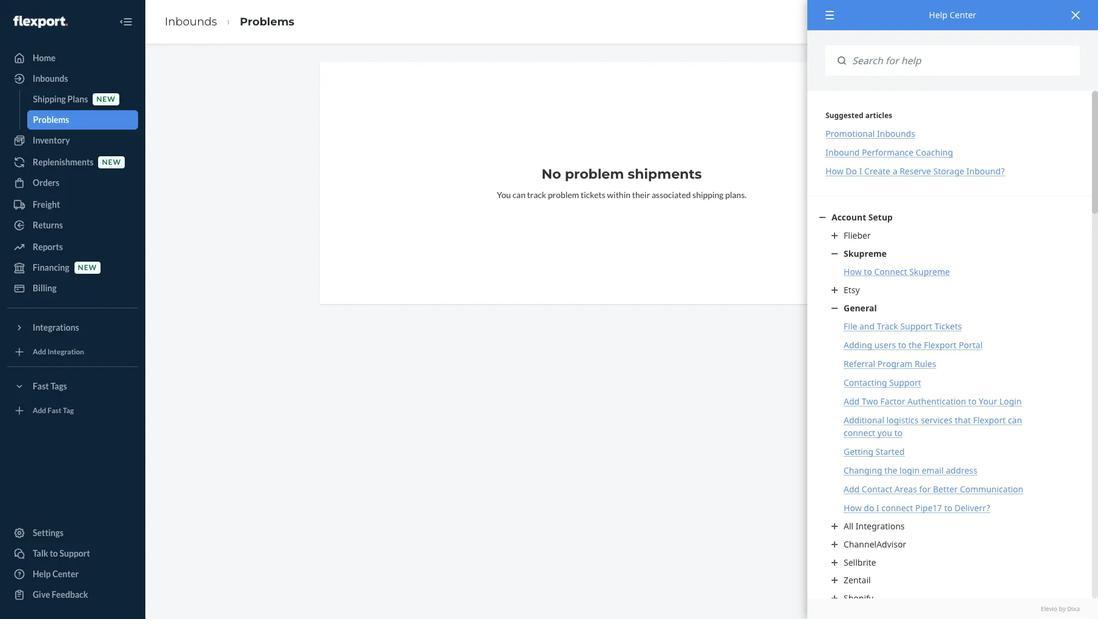 Task type: describe. For each thing, give the bounding box(es) containing it.
referral
[[844, 358, 875, 370]]

how to connect skupreme
[[844, 266, 950, 278]]

flexport for that
[[973, 415, 1006, 426]]

sellbrite link
[[832, 556, 1068, 568]]

i for connect
[[877, 502, 879, 514]]

track
[[877, 321, 898, 332]]

1 horizontal spatial skupreme
[[909, 266, 950, 278]]

add for add fast tag
[[33, 406, 46, 415]]

fast tags
[[33, 381, 67, 391]]

adding
[[844, 339, 872, 351]]

how for how do i create a reserve storage inbound?
[[826, 166, 844, 177]]

support inside button
[[60, 548, 90, 558]]

financing
[[33, 262, 69, 273]]

tags
[[51, 381, 67, 391]]

fast inside 'dropdown button'
[[33, 381, 49, 391]]

orders link
[[7, 173, 138, 193]]

additional
[[844, 415, 884, 426]]

account
[[832, 212, 866, 223]]

add fast tag
[[33, 406, 74, 415]]

help center link
[[7, 565, 138, 584]]

storage
[[933, 166, 964, 177]]

skupreme link
[[832, 247, 1068, 259]]

articles
[[865, 110, 892, 121]]

1 horizontal spatial the
[[909, 339, 922, 351]]

fast tags button
[[7, 377, 138, 396]]

that
[[955, 415, 971, 426]]

account setup
[[832, 212, 893, 223]]

logistics
[[887, 415, 919, 426]]

new for shipping plans
[[96, 95, 116, 104]]

how do i create a reserve storage inbound?
[[826, 166, 1005, 177]]

add two factor authentication to your login
[[844, 396, 1022, 407]]

zentail link
[[832, 574, 1068, 586]]

dixa
[[1067, 604, 1080, 613]]

elevio by dixa
[[1041, 604, 1080, 613]]

0 vertical spatial help
[[929, 9, 948, 21]]

add for add integration
[[33, 347, 46, 356]]

address
[[946, 465, 977, 476]]

billing
[[33, 283, 57, 293]]

tickets
[[581, 190, 606, 200]]

you can track problem tickets within their associated shipping plans.
[[497, 190, 747, 200]]

promotional inbounds
[[826, 128, 915, 140]]

factor
[[880, 396, 905, 407]]

add integration
[[33, 347, 84, 356]]

rules
[[915, 358, 936, 370]]

suggested
[[826, 110, 864, 121]]

orders
[[33, 177, 59, 188]]

flieber link
[[832, 230, 1068, 241]]

elevio
[[1041, 604, 1058, 613]]

no
[[542, 166, 561, 182]]

setup
[[869, 212, 893, 223]]

inbound?
[[967, 166, 1005, 177]]

settings
[[33, 528, 64, 538]]

home
[[33, 53, 56, 63]]

1 vertical spatial problem
[[548, 190, 579, 200]]

file and track support tickets
[[844, 321, 962, 332]]

to inside button
[[50, 548, 58, 558]]

channeladvisor link
[[832, 538, 1068, 550]]

performance
[[862, 147, 914, 158]]

two
[[862, 396, 878, 407]]

shipments
[[628, 166, 702, 182]]

contacting
[[844, 377, 887, 388]]

how for how to connect skupreme
[[844, 266, 862, 278]]

no problem shipments
[[542, 166, 702, 182]]

getting
[[844, 446, 874, 458]]

do
[[846, 166, 857, 177]]

changing
[[844, 465, 882, 476]]

sellbrite
[[844, 556, 876, 568]]

portal
[[959, 339, 983, 351]]

freight link
[[7, 195, 138, 214]]

0 vertical spatial support
[[900, 321, 932, 332]]

1 vertical spatial problems
[[33, 114, 69, 125]]

coaching
[[916, 147, 953, 158]]

1 vertical spatial help
[[33, 569, 51, 579]]

pipe17
[[915, 502, 942, 514]]

breadcrumbs navigation
[[155, 4, 304, 40]]

flexport for the
[[924, 339, 957, 351]]

shipping
[[693, 190, 724, 200]]

general
[[844, 302, 877, 314]]

1 vertical spatial inbounds link
[[7, 69, 138, 88]]

0 horizontal spatial inbounds
[[33, 73, 68, 84]]

authentication
[[908, 396, 966, 407]]

contacting support
[[844, 377, 921, 388]]

0 vertical spatial problem
[[565, 166, 624, 182]]

their
[[632, 190, 650, 200]]

communication
[[960, 484, 1023, 495]]

billing link
[[7, 279, 138, 298]]

all
[[844, 521, 854, 532]]

inventory
[[33, 135, 70, 145]]

reports link
[[7, 237, 138, 257]]

reports
[[33, 242, 63, 252]]

new for financing
[[78, 263, 97, 272]]

channeladvisor
[[844, 538, 906, 550]]

connect inside the additional logistics services that flexport can connect you to
[[844, 427, 875, 439]]

services
[[921, 415, 953, 426]]

1 vertical spatial fast
[[48, 406, 61, 415]]



Task type: vqa. For each thing, say whether or not it's contained in the screenshot.
the leftmost can
yes



Task type: locate. For each thing, give the bounding box(es) containing it.
changing the login email address
[[844, 465, 977, 476]]

track
[[527, 190, 546, 200]]

inbounds inside breadcrumbs navigation
[[165, 15, 217, 28]]

1 vertical spatial problems link
[[27, 110, 138, 130]]

additional logistics services that flexport can connect you to
[[844, 415, 1022, 439]]

0 vertical spatial inbounds
[[165, 15, 217, 28]]

add for add contact areas for better communication
[[844, 484, 860, 495]]

1 vertical spatial inbounds
[[33, 73, 68, 84]]

i right "do"
[[877, 502, 879, 514]]

0 horizontal spatial problems
[[33, 114, 69, 125]]

zentail
[[844, 574, 871, 586]]

problems inside breadcrumbs navigation
[[240, 15, 294, 28]]

talk to support
[[33, 548, 90, 558]]

file
[[844, 321, 857, 332]]

1 horizontal spatial help center
[[929, 9, 977, 21]]

0 horizontal spatial i
[[859, 166, 862, 177]]

0 horizontal spatial help center
[[33, 569, 79, 579]]

1 horizontal spatial problems link
[[240, 15, 294, 28]]

0 vertical spatial flexport
[[924, 339, 957, 351]]

within
[[607, 190, 631, 200]]

inbound performance coaching
[[826, 147, 953, 158]]

new for replenishments
[[102, 158, 121, 167]]

1 vertical spatial help center
[[33, 569, 79, 579]]

shopify link
[[832, 592, 1068, 604]]

elevio by dixa link
[[826, 604, 1080, 613]]

problems link inside breadcrumbs navigation
[[240, 15, 294, 28]]

2 vertical spatial support
[[60, 548, 90, 558]]

skupreme down flieber
[[844, 247, 887, 259]]

connect down areas
[[882, 502, 913, 514]]

integrations up add integration
[[33, 322, 79, 333]]

the
[[909, 339, 922, 351], [884, 465, 898, 476]]

0 horizontal spatial connect
[[844, 427, 875, 439]]

general link
[[832, 302, 1068, 314]]

1 vertical spatial center
[[52, 569, 79, 579]]

0 horizontal spatial problems link
[[27, 110, 138, 130]]

integrations inside dropdown button
[[33, 322, 79, 333]]

you
[[878, 427, 892, 439]]

1 horizontal spatial can
[[1008, 415, 1022, 426]]

to
[[864, 266, 872, 278], [898, 339, 907, 351], [968, 396, 977, 407], [894, 427, 903, 439], [944, 502, 952, 514], [50, 548, 58, 558]]

0 vertical spatial skupreme
[[844, 247, 887, 259]]

can down login
[[1008, 415, 1022, 426]]

to down logistics
[[894, 427, 903, 439]]

new down 'reports' link
[[78, 263, 97, 272]]

shopify
[[844, 592, 873, 604]]

1 horizontal spatial problems
[[240, 15, 294, 28]]

how left do
[[826, 166, 844, 177]]

promotional
[[826, 128, 875, 140]]

the up rules
[[909, 339, 922, 351]]

1 horizontal spatial connect
[[882, 502, 913, 514]]

etsy link
[[832, 284, 1068, 296]]

center down the talk to support
[[52, 569, 79, 579]]

getting started
[[844, 446, 905, 458]]

1 vertical spatial new
[[102, 158, 121, 167]]

0 horizontal spatial the
[[884, 465, 898, 476]]

suggested articles
[[826, 110, 892, 121]]

new right plans
[[96, 95, 116, 104]]

1 vertical spatial integrations
[[856, 521, 905, 532]]

i right do
[[859, 166, 862, 177]]

add down fast tags
[[33, 406, 46, 415]]

integration
[[48, 347, 84, 356]]

add fast tag link
[[7, 401, 138, 420]]

email
[[922, 465, 944, 476]]

0 vertical spatial i
[[859, 166, 862, 177]]

skupreme inside skupreme link
[[844, 247, 887, 259]]

give
[[33, 589, 50, 600]]

1 vertical spatial support
[[889, 377, 921, 388]]

to up all integrations link
[[944, 502, 952, 514]]

to inside the additional logistics services that flexport can connect you to
[[894, 427, 903, 439]]

0 vertical spatial problems link
[[240, 15, 294, 28]]

0 vertical spatial can
[[513, 190, 526, 200]]

inbound
[[826, 147, 860, 158]]

0 horizontal spatial integrations
[[33, 322, 79, 333]]

to left 'connect'
[[864, 266, 872, 278]]

adding users to the flexport portal
[[844, 339, 983, 351]]

connect
[[844, 427, 875, 439], [882, 502, 913, 514]]

Search search field
[[846, 45, 1080, 76]]

how for how do i connect pipe17 to deliverr?
[[844, 502, 862, 514]]

support
[[900, 321, 932, 332], [889, 377, 921, 388], [60, 548, 90, 558]]

0 vertical spatial integrations
[[33, 322, 79, 333]]

skupreme up etsy link
[[909, 266, 950, 278]]

1 vertical spatial i
[[877, 502, 879, 514]]

add
[[33, 347, 46, 356], [844, 396, 860, 407], [33, 406, 46, 415], [844, 484, 860, 495]]

connect
[[874, 266, 907, 278]]

integrations up 'channeladvisor'
[[856, 521, 905, 532]]

0 horizontal spatial skupreme
[[844, 247, 887, 259]]

flexport down your
[[973, 415, 1006, 426]]

do
[[864, 502, 874, 514]]

1 vertical spatial flexport
[[973, 415, 1006, 426]]

1 horizontal spatial i
[[877, 502, 879, 514]]

flieber
[[844, 230, 871, 241]]

2 vertical spatial inbounds
[[877, 128, 915, 140]]

can inside the additional logistics services that flexport can connect you to
[[1008, 415, 1022, 426]]

how
[[826, 166, 844, 177], [844, 266, 862, 278], [844, 502, 862, 514]]

0 vertical spatial how
[[826, 166, 844, 177]]

i for create
[[859, 166, 862, 177]]

how left "do"
[[844, 502, 862, 514]]

help center
[[929, 9, 977, 21], [33, 569, 79, 579]]

to right talk
[[50, 548, 58, 558]]

feedback
[[52, 589, 88, 600]]

add left two
[[844, 396, 860, 407]]

give feedback
[[33, 589, 88, 600]]

reserve
[[900, 166, 931, 177]]

0 vertical spatial problems
[[240, 15, 294, 28]]

new up orders link at the top left of the page
[[102, 158, 121, 167]]

to right users
[[898, 339, 907, 351]]

close navigation image
[[119, 15, 133, 29]]

0 vertical spatial help center
[[929, 9, 977, 21]]

skupreme
[[844, 247, 887, 259], [909, 266, 950, 278]]

1 horizontal spatial flexport
[[973, 415, 1006, 426]]

flexport inside the additional logistics services that flexport can connect you to
[[973, 415, 1006, 426]]

1 vertical spatial can
[[1008, 415, 1022, 426]]

0 vertical spatial new
[[96, 95, 116, 104]]

plans
[[67, 94, 88, 104]]

2 vertical spatial new
[[78, 263, 97, 272]]

0 vertical spatial inbounds link
[[165, 15, 217, 28]]

how up etsy
[[844, 266, 862, 278]]

1 vertical spatial skupreme
[[909, 266, 950, 278]]

1 horizontal spatial inbounds
[[165, 15, 217, 28]]

areas
[[895, 484, 917, 495]]

problem
[[565, 166, 624, 182], [548, 190, 579, 200]]

create
[[864, 166, 891, 177]]

0 vertical spatial connect
[[844, 427, 875, 439]]

1 vertical spatial how
[[844, 266, 862, 278]]

and
[[860, 321, 875, 332]]

fast left tags
[[33, 381, 49, 391]]

how do i connect pipe17 to deliverr?
[[844, 502, 991, 514]]

help up give
[[33, 569, 51, 579]]

replenishments
[[33, 157, 94, 167]]

2 horizontal spatial inbounds
[[877, 128, 915, 140]]

center up search search box
[[950, 9, 977, 21]]

to left your
[[968, 396, 977, 407]]

add down changing
[[844, 484, 860, 495]]

integrations button
[[7, 318, 138, 337]]

settings link
[[7, 523, 138, 543]]

help center up search search box
[[929, 9, 977, 21]]

help up search search box
[[929, 9, 948, 21]]

connect down additional in the bottom of the page
[[844, 427, 875, 439]]

1 horizontal spatial inbounds link
[[165, 15, 217, 28]]

add contact areas for better communication
[[844, 484, 1023, 495]]

0 vertical spatial center
[[950, 9, 977, 21]]

1 vertical spatial the
[[884, 465, 898, 476]]

better
[[933, 484, 958, 495]]

0 horizontal spatial can
[[513, 190, 526, 200]]

for
[[919, 484, 931, 495]]

add integration link
[[7, 342, 138, 362]]

1 horizontal spatial help
[[929, 9, 948, 21]]

program
[[878, 358, 913, 370]]

help center up give feedback
[[33, 569, 79, 579]]

inbounds
[[165, 15, 217, 28], [33, 73, 68, 84], [877, 128, 915, 140]]

all integrations link
[[832, 521, 1068, 532]]

started
[[876, 446, 905, 458]]

fast left tag
[[48, 406, 61, 415]]

0 horizontal spatial center
[[52, 569, 79, 579]]

inbounds link inside breadcrumbs navigation
[[165, 15, 217, 28]]

i
[[859, 166, 862, 177], [877, 502, 879, 514]]

shipping plans
[[33, 94, 88, 104]]

add for add two factor authentication to your login
[[844, 396, 860, 407]]

support down settings link
[[60, 548, 90, 558]]

plans.
[[725, 190, 747, 200]]

flexport logo image
[[13, 16, 68, 28]]

inventory link
[[7, 131, 138, 150]]

integrations
[[33, 322, 79, 333], [856, 521, 905, 532]]

flexport down tickets
[[924, 339, 957, 351]]

login
[[900, 465, 920, 476]]

support up adding users to the flexport portal on the bottom of the page
[[900, 321, 932, 332]]

returns
[[33, 220, 63, 230]]

fast
[[33, 381, 49, 391], [48, 406, 61, 415]]

you
[[497, 190, 511, 200]]

1 horizontal spatial center
[[950, 9, 977, 21]]

0 horizontal spatial help
[[33, 569, 51, 579]]

home link
[[7, 48, 138, 68]]

give feedback button
[[7, 585, 138, 605]]

a
[[893, 166, 898, 177]]

the left the login
[[884, 465, 898, 476]]

add left integration
[[33, 347, 46, 356]]

problem down 'no'
[[548, 190, 579, 200]]

support down program
[[889, 377, 921, 388]]

problem up tickets
[[565, 166, 624, 182]]

returns link
[[7, 216, 138, 235]]

0 vertical spatial fast
[[33, 381, 49, 391]]

account setup link
[[820, 212, 1080, 224]]

contact
[[862, 484, 893, 495]]

0 horizontal spatial flexport
[[924, 339, 957, 351]]

1 horizontal spatial integrations
[[856, 521, 905, 532]]

can right you
[[513, 190, 526, 200]]

login
[[1000, 396, 1022, 407]]

0 vertical spatial the
[[909, 339, 922, 351]]

0 horizontal spatial inbounds link
[[7, 69, 138, 88]]

1 vertical spatial connect
[[882, 502, 913, 514]]

2 vertical spatial how
[[844, 502, 862, 514]]



